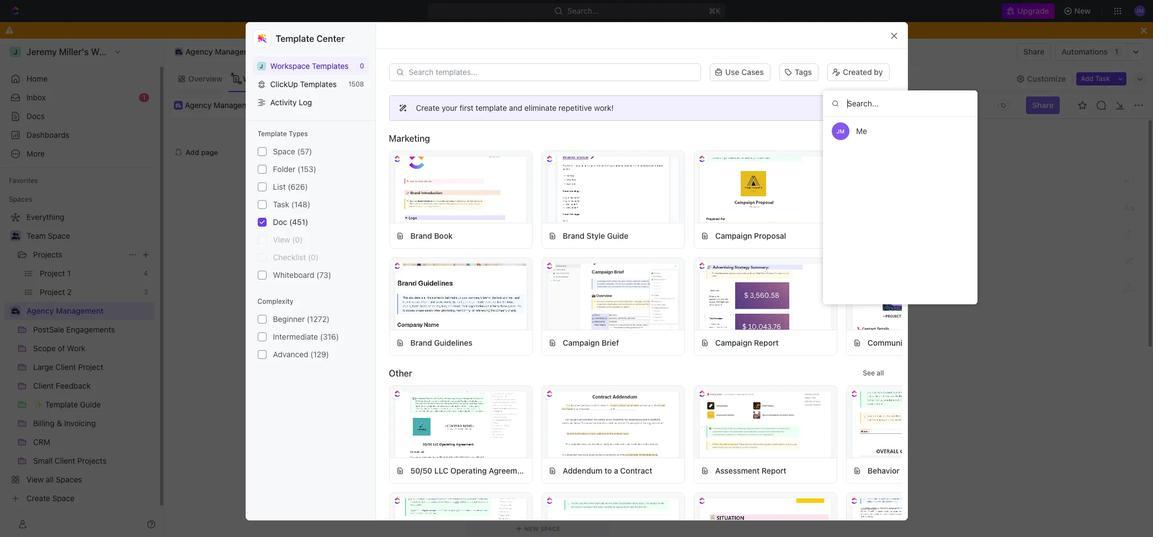 Task type: locate. For each thing, give the bounding box(es) containing it.
1 vertical spatial see
[[863, 369, 875, 378]]

0 vertical spatial to
[[507, 25, 514, 35]]

1 horizontal spatial and
[[509, 103, 522, 113]]

1 vertical spatial agency
[[185, 100, 212, 110]]

1 see all button from the top
[[859, 132, 889, 145]]

add left page
[[186, 148, 199, 157]]

2 see from the top
[[863, 369, 875, 378]]

operating
[[451, 466, 487, 476]]

1 vertical spatial template
[[258, 130, 287, 138]]

favorites button
[[4, 174, 42, 188]]

management for the agency management link related to business time image
[[214, 100, 260, 110]]

0 vertical spatial list
[[655, 74, 668, 83]]

marketing right 'for'
[[948, 231, 985, 240]]

checklist
[[273, 253, 306, 262]]

proposal
[[754, 231, 786, 240]]

campaign right communication
[[927, 338, 964, 348]]

enable
[[516, 25, 541, 35]]

task down automations
[[1096, 74, 1110, 83]]

templates up activity log button
[[300, 80, 337, 89]]

0 horizontal spatial to
[[507, 25, 514, 35]]

report down the sidebar
[[754, 338, 779, 348]]

👋 welcome!
[[271, 100, 317, 110]]

2 vertical spatial agency management
[[27, 306, 104, 316]]

✨ template guide:
[[493, 304, 574, 315]]

0 horizontal spatial task
[[273, 200, 289, 209]]

do you want to enable browser notifications? enable hide this
[[460, 25, 694, 35]]

2 vertical spatial and
[[454, 304, 469, 314]]

list right the team link
[[655, 74, 668, 83]]

activity
[[270, 98, 297, 107]]

marketing down "create"
[[389, 134, 430, 144]]

0 vertical spatial space
[[273, 147, 295, 156]]

1 horizontal spatial business time image
[[175, 49, 182, 55]]

50/50
[[411, 466, 432, 476]]

0 vertical spatial 1
[[1115, 48, 1119, 56]]

1 horizontal spatial team
[[615, 74, 635, 83]]

tree inside 'sidebar' navigation
[[4, 209, 155, 508]]

management inside tree
[[56, 306, 104, 316]]

1 horizontal spatial marketing
[[948, 231, 985, 240]]

management
[[215, 47, 263, 56], [214, 100, 260, 110], [56, 306, 104, 316]]

1 vertical spatial templates
[[300, 80, 337, 89]]

0 vertical spatial share
[[1024, 47, 1045, 56]]

team for team space
[[27, 231, 46, 241]]

0 vertical spatial task
[[1096, 74, 1110, 83]]

0 vertical spatial agency
[[186, 47, 213, 56]]

1 vertical spatial team
[[27, 231, 46, 241]]

add for add comment
[[465, 199, 480, 209]]

addendum to a contract
[[563, 466, 653, 476]]

j
[[260, 63, 263, 69]]

created
[[843, 67, 872, 77]]

guide
[[607, 231, 629, 240]]

your
[[442, 103, 458, 113]]

view (0)
[[273, 235, 303, 245]]

space inside 'sidebar' navigation
[[48, 231, 70, 241]]

1 horizontal spatial add
[[465, 199, 480, 209]]

folder
[[273, 165, 296, 174]]

0 vertical spatial see
[[863, 134, 875, 142]]

2 vertical spatial to
[[605, 466, 612, 476]]

team inside 'sidebar' navigation
[[27, 231, 46, 241]]

1 horizontal spatial task
[[1096, 74, 1110, 83]]

0 vertical spatial and
[[509, 103, 522, 113]]

activity log
[[270, 98, 312, 107]]

list (626)
[[273, 182, 308, 192]]

1 vertical spatial see all
[[863, 369, 884, 378]]

all down communication
[[877, 369, 884, 378]]

team space link
[[27, 228, 152, 245]]

campaign down navigate
[[715, 338, 752, 348]]

0 vertical spatial team
[[615, 74, 635, 83]]

1 vertical spatial space
[[48, 231, 70, 241]]

1 vertical spatial (0)
[[308, 253, 319, 262]]

0 vertical spatial see all
[[863, 134, 884, 142]]

llc
[[434, 466, 449, 476]]

2 horizontal spatial to
[[730, 291, 738, 301]]

(0) up (73)
[[308, 253, 319, 262]]

see all button down the more
[[859, 132, 889, 145]]

space up projects on the left of page
[[48, 231, 70, 241]]

1 horizontal spatial (0)
[[308, 253, 319, 262]]

learn
[[839, 104, 857, 112]]

1 vertical spatial see all button
[[859, 367, 889, 380]]

(73)
[[317, 271, 331, 280]]

jeremy miller's workspace, , element
[[257, 62, 266, 70]]

process
[[459, 74, 488, 83]]

add page
[[186, 148, 218, 157]]

add task
[[1081, 74, 1110, 83]]

see all
[[863, 134, 884, 142], [863, 369, 884, 378]]

templates up wiki
[[312, 61, 349, 71]]

campaign left brief
[[563, 338, 600, 348]]

2 horizontal spatial add
[[1081, 74, 1094, 83]]

to right want
[[507, 25, 514, 35]]

1 vertical spatial list
[[273, 182, 286, 192]]

whiteboard
[[273, 271, 314, 280]]

customize
[[1028, 74, 1066, 83]]

access
[[466, 291, 494, 301]]

wiki
[[299, 74, 315, 83]]

see down communication
[[863, 369, 875, 378]]

overall process
[[431, 74, 488, 83]]

brand
[[411, 231, 432, 240], [563, 231, 585, 240], [411, 338, 432, 348]]

template down included
[[504, 304, 544, 314]]

see all for other
[[863, 369, 884, 378]]

to right navigate
[[730, 291, 738, 301]]

agreement
[[489, 466, 529, 476]]

2 vertical spatial agency management link
[[27, 303, 152, 320]]

share inside share button
[[1024, 47, 1045, 56]]

to
[[507, 25, 514, 35], [730, 291, 738, 301], [605, 466, 612, 476]]

brand for brand style guide
[[563, 231, 585, 240]]

template up workspace
[[276, 34, 314, 44]]

2 vertical spatial add
[[465, 199, 480, 209]]

share
[[1024, 47, 1045, 56], [1033, 100, 1054, 110]]

space
[[273, 147, 295, 156], [48, 231, 70, 241]]

0 vertical spatial templates
[[312, 61, 349, 71]]

checklist (0)
[[273, 253, 319, 262]]

0 horizontal spatial 1
[[142, 93, 146, 102]]

1 vertical spatial 1
[[142, 93, 146, 102]]

first
[[460, 103, 474, 113]]

workload link
[[558, 71, 595, 86]]

1 horizontal spatial to
[[605, 466, 612, 476]]

add down automations
[[1081, 74, 1094, 83]]

1 horizontal spatial list
[[655, 74, 668, 83]]

template left "types" at the left top of the page
[[258, 130, 287, 138]]

0 horizontal spatial space
[[48, 231, 70, 241]]

brand left the "guidelines"
[[411, 338, 432, 348]]

1 see all from the top
[[863, 134, 884, 142]]

welcome! link
[[241, 71, 279, 86]]

template for template types
[[258, 130, 287, 138]]

2 vertical spatial template
[[504, 304, 544, 314]]

0 vertical spatial agency management link
[[172, 45, 265, 59]]

list down folder
[[273, 182, 286, 192]]

list for list (626)
[[273, 182, 286, 192]]

started
[[518, 263, 578, 284]]

0 horizontal spatial business time image
[[11, 308, 20, 315]]

campaign left proposal
[[715, 231, 752, 240]]

1 vertical spatial and
[[598, 291, 613, 301]]

list
[[655, 74, 668, 83], [273, 182, 286, 192]]

see all button down communication
[[859, 367, 889, 380]]

agency inside tree
[[27, 306, 54, 316]]

shown
[[788, 291, 814, 301]]

1 horizontal spatial the
[[740, 291, 753, 301]]

1 vertical spatial business time image
[[11, 308, 20, 315]]

sidebar navigation
[[0, 39, 165, 538]]

1 all from the top
[[877, 134, 884, 142]]

dashboards link
[[4, 126, 155, 144]]

space up folder
[[273, 147, 295, 156]]

0 horizontal spatial team
[[27, 231, 46, 241]]

1 horizontal spatial welcome!
[[281, 100, 317, 110]]

campaign for campaign brief
[[563, 338, 600, 348]]

to inside to access the included setup guide and relevant resources, navigate to the sidebar shown below and click
[[730, 291, 738, 301]]

templates for clickup templates
[[300, 80, 337, 89]]

0 vertical spatial management
[[215, 47, 263, 56]]

templates for workspace templates
[[312, 61, 349, 71]]

1 vertical spatial task
[[273, 200, 289, 209]]

0 vertical spatial see all button
[[859, 132, 889, 145]]

all right me at the top right of page
[[877, 134, 884, 142]]

1 horizontal spatial space
[[273, 147, 295, 156]]

2 see all button from the top
[[859, 367, 889, 380]]

see all button for marketing
[[859, 132, 889, 145]]

created by button
[[828, 64, 890, 81]]

1 see from the top
[[863, 134, 875, 142]]

(0) right view
[[292, 235, 303, 245]]

report right behavior
[[902, 466, 927, 476]]

team right the user group image
[[27, 231, 46, 241]]

task inside button
[[1096, 74, 1110, 83]]

0 horizontal spatial welcome!
[[243, 74, 279, 83]]

and down the to
[[454, 304, 469, 314]]

0 vertical spatial template
[[276, 34, 314, 44]]

1 vertical spatial management
[[214, 100, 260, 110]]

task up doc
[[273, 200, 289, 209]]

assessment
[[715, 466, 760, 476]]

tree containing team space
[[4, 209, 155, 508]]

and right template
[[509, 103, 522, 113]]

0 horizontal spatial list
[[273, 182, 286, 192]]

center
[[317, 34, 345, 44]]

1 vertical spatial marketing
[[948, 231, 985, 240]]

template types
[[258, 130, 308, 138]]

add left the 'comment'
[[465, 199, 480, 209]]

see all button for other
[[859, 367, 889, 380]]

1 vertical spatial agency management
[[185, 100, 260, 110]]

home
[[27, 74, 48, 83]]

agency management inside 'sidebar' navigation
[[27, 306, 104, 316]]

1 vertical spatial to
[[730, 291, 738, 301]]

tree
[[4, 209, 155, 508]]

campaign brief
[[563, 338, 619, 348]]

to left the a at the bottom right of the page
[[605, 466, 612, 476]]

notifications?
[[574, 25, 624, 35]]

2 vertical spatial agency
[[27, 306, 54, 316]]

campaign for campaign report
[[715, 338, 752, 348]]

marketing
[[389, 134, 430, 144], [948, 231, 985, 240]]

share down customize button
[[1033, 100, 1054, 110]]

campaign report
[[715, 338, 779, 348]]

campaign
[[715, 231, 752, 240], [563, 338, 600, 348], [715, 338, 752, 348], [927, 338, 964, 348]]

business time image
[[175, 49, 182, 55], [11, 308, 20, 315]]

2 see all from the top
[[863, 369, 884, 378]]

brand left the book
[[411, 231, 432, 240]]

overall
[[431, 74, 457, 83]]

1 vertical spatial add
[[186, 148, 199, 157]]

brand for brand book
[[411, 231, 432, 240]]

0 horizontal spatial marketing
[[389, 134, 430, 144]]

the up ✨
[[497, 291, 510, 301]]

brand left style
[[563, 231, 585, 240]]

0
[[360, 62, 364, 70]]

(1272)
[[307, 315, 330, 324]]

and
[[509, 103, 522, 113], [598, 291, 613, 301], [454, 304, 469, 314]]

share up customize button
[[1024, 47, 1045, 56]]

to
[[454, 291, 464, 301]]

space (57)
[[273, 147, 312, 156]]

campaign proposal
[[715, 231, 786, 240]]

complexity
[[258, 298, 294, 306]]

see right jm
[[863, 134, 875, 142]]

team left the 'list' link
[[615, 74, 635, 83]]

all
[[877, 134, 884, 142], [877, 369, 884, 378]]

0 horizontal spatial add
[[186, 148, 199, 157]]

0 vertical spatial all
[[877, 134, 884, 142]]

1 vertical spatial agency management link
[[185, 100, 260, 110]]

1 the from the left
[[497, 291, 510, 301]]

brand book
[[411, 231, 453, 240]]

the
[[497, 291, 510, 301], [740, 291, 753, 301]]

campaign for campaign proposal
[[715, 231, 752, 240]]

brand style guide
[[563, 231, 629, 240]]

0 horizontal spatial (0)
[[292, 235, 303, 245]]

0 vertical spatial marketing
[[389, 134, 430, 144]]

add inside add task button
[[1081, 74, 1094, 83]]

team for team
[[615, 74, 635, 83]]

(0) for view (0)
[[292, 235, 303, 245]]

2 vertical spatial welcome!
[[453, 213, 556, 239]]

and right guide
[[598, 291, 613, 301]]

see all down communication
[[863, 369, 884, 378]]

0 vertical spatial add
[[1081, 74, 1094, 83]]

all for marketing
[[877, 134, 884, 142]]

0 horizontal spatial the
[[497, 291, 510, 301]]

add task button
[[1077, 72, 1115, 85]]

agency management
[[186, 47, 263, 56], [185, 100, 260, 110], [27, 306, 104, 316]]

types
[[289, 130, 308, 138]]

see all down the more
[[863, 134, 884, 142]]

intermediate
[[273, 332, 318, 342]]

template center
[[276, 34, 345, 44]]

add for add page
[[186, 148, 199, 157]]

2 vertical spatial management
[[56, 306, 104, 316]]

eliminate
[[525, 103, 557, 113]]

1 vertical spatial all
[[877, 369, 884, 378]]

2 all from the top
[[877, 369, 884, 378]]

customize button
[[1013, 71, 1070, 86]]

the left the sidebar
[[740, 291, 753, 301]]

doc
[[273, 218, 287, 227]]

0 vertical spatial (0)
[[292, 235, 303, 245]]

report right assessment in the right of the page
[[762, 466, 787, 476]]



Task type: describe. For each thing, give the bounding box(es) containing it.
favorites
[[9, 177, 38, 185]]

user group image
[[11, 233, 20, 240]]

(153)
[[298, 165, 316, 174]]

(316)
[[320, 332, 339, 342]]

whiteboard (73)
[[273, 271, 331, 280]]

communication campaign
[[868, 338, 964, 348]]

below
[[816, 291, 840, 301]]

2 the from the left
[[740, 291, 753, 301]]

a
[[614, 466, 618, 476]]

assessment report
[[715, 466, 787, 476]]

addendum
[[563, 466, 603, 476]]

(57)
[[297, 147, 312, 156]]

beginner
[[273, 315, 305, 324]]

overview
[[188, 74, 222, 83]]

business time image inside 'sidebar' navigation
[[11, 308, 20, 315]]

advanced (129)
[[273, 350, 329, 360]]

agency for the agency management link related to business time image
[[185, 100, 212, 110]]

upgrade link
[[1002, 3, 1055, 19]]

list link
[[653, 71, 668, 86]]

share button
[[1017, 43, 1052, 61]]

communication
[[868, 338, 925, 348]]

included
[[512, 291, 546, 301]]

2 horizontal spatial welcome!
[[453, 213, 556, 239]]

(0) for checklist (0)
[[308, 253, 319, 262]]

log
[[299, 98, 312, 107]]

chatgpt
[[868, 231, 901, 240]]

template inside ✨ template guide:
[[504, 304, 544, 314]]

setup
[[548, 291, 571, 301]]

more
[[859, 104, 875, 112]]

automations
[[1062, 47, 1108, 56]]

agency management for business time icon inside the 'sidebar' navigation
[[27, 306, 104, 316]]

⌘k
[[709, 6, 721, 15]]

👋
[[271, 101, 280, 110]]

1 vertical spatial welcome!
[[281, 100, 317, 110]]

(626)
[[288, 182, 308, 192]]

1 inside 'sidebar' navigation
[[142, 93, 146, 102]]

create
[[416, 103, 440, 113]]

create your first template and eliminate repetitive work!
[[416, 103, 614, 113]]

(451)
[[289, 218, 308, 227]]

template
[[476, 103, 507, 113]]

Search... text field
[[823, 91, 978, 117]]

for
[[936, 231, 946, 240]]

organizational chart
[[336, 74, 411, 83]]

guide
[[573, 291, 596, 301]]

timeline
[[509, 74, 540, 83]]

task (148)
[[273, 200, 310, 209]]

resources,
[[649, 291, 691, 301]]

see for other
[[863, 369, 875, 378]]

0 vertical spatial agency management
[[186, 47, 263, 56]]

2 horizontal spatial and
[[598, 291, 613, 301]]

you
[[472, 25, 485, 35]]

clickup
[[270, 80, 298, 89]]

organizational chart link
[[333, 71, 411, 86]]

timeline link
[[506, 71, 540, 86]]

workspace
[[270, 61, 310, 71]]

this
[[680, 25, 694, 35]]

chart
[[391, 74, 411, 83]]

report for behavior report
[[902, 466, 927, 476]]

work!
[[594, 103, 614, 113]]

docs link
[[4, 108, 155, 125]]

✨
[[493, 305, 504, 315]]

behavior report
[[868, 466, 927, 476]]

all for other
[[877, 369, 884, 378]]

created by
[[843, 67, 883, 77]]

50/50 llc operating agreement
[[411, 466, 529, 476]]

jm
[[837, 128, 845, 135]]

hide
[[661, 25, 678, 35]]

guide:
[[546, 304, 574, 314]]

business time image
[[176, 103, 181, 108]]

agency management link for business time image
[[185, 100, 260, 110]]

template for template center
[[276, 34, 314, 44]]

view
[[273, 235, 290, 245]]

(148)
[[291, 200, 310, 209]]

list for list
[[655, 74, 668, 83]]

0 horizontal spatial and
[[454, 304, 469, 314]]

0 vertical spatial welcome!
[[243, 74, 279, 83]]

comment
[[482, 199, 515, 209]]

team space
[[27, 231, 70, 241]]

add for add task
[[1081, 74, 1094, 83]]

activity log button
[[253, 93, 369, 112]]

clickup templates
[[270, 80, 337, 89]]

doc (451)
[[273, 218, 308, 227]]

Search templates... text field
[[409, 68, 695, 77]]

agency management link for business time icon inside the 'sidebar' navigation
[[27, 303, 152, 320]]

chatgpt prompts for marketing
[[868, 231, 985, 240]]

agency for business time icon inside the 'sidebar' navigation the agency management link
[[27, 306, 54, 316]]

management for business time icon inside the 'sidebar' navigation the agency management link
[[56, 306, 104, 316]]

inbox
[[27, 93, 46, 102]]

projects link
[[33, 246, 124, 264]]

getting started
[[454, 263, 578, 284]]

prompts
[[903, 231, 934, 240]]

book
[[434, 231, 453, 240]]

to access the included setup guide and relevant resources, navigate to the sidebar shown below and click
[[454, 291, 842, 314]]

agency management for business time image
[[185, 100, 260, 110]]

want
[[487, 25, 505, 35]]

1 horizontal spatial 1
[[1115, 48, 1119, 56]]

see for marketing
[[863, 134, 875, 142]]

docs
[[27, 112, 45, 121]]

see all for marketing
[[863, 134, 884, 142]]

navigate
[[694, 291, 728, 301]]

do
[[460, 25, 470, 35]]

new button
[[1059, 2, 1098, 20]]

relevant
[[615, 291, 647, 301]]

brand for brand guidelines
[[411, 338, 432, 348]]

contract
[[620, 466, 653, 476]]

report for campaign report
[[754, 338, 779, 348]]

0 vertical spatial business time image
[[175, 49, 182, 55]]

1 vertical spatial share
[[1033, 100, 1054, 110]]

report for assessment report
[[762, 466, 787, 476]]

advanced
[[273, 350, 308, 360]]



Task type: vqa. For each thing, say whether or not it's contained in the screenshot.
i n p r o g r e s s
no



